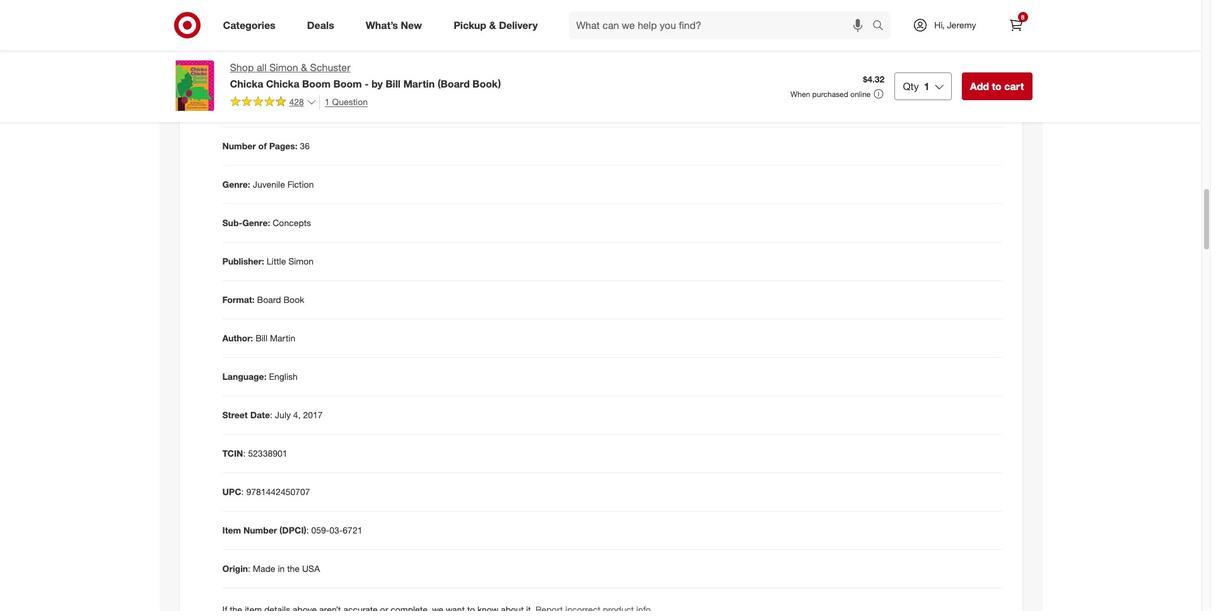 Task type: describe. For each thing, give the bounding box(es) containing it.
(overall):
[[274, 26, 311, 36]]

0 horizontal spatial 1
[[325, 96, 330, 107]]

fiction
[[288, 179, 314, 190]]

image of chicka chicka boom boom - by bill martin (board book) image
[[169, 61, 220, 111]]

format: board book
[[222, 295, 304, 306]]

2017
[[303, 410, 323, 421]]

juvenile
[[253, 179, 285, 190]]

language: english
[[222, 372, 298, 382]]

What can we help you find? suggestions appear below search field
[[569, 11, 876, 39]]

inches
[[328, 26, 354, 36]]

pickup & delivery
[[454, 19, 538, 31]]

2 boom from the left
[[333, 77, 362, 90]]

deals link
[[296, 11, 350, 39]]

2 inch from the left
[[444, 26, 461, 36]]

search button
[[867, 11, 897, 42]]

qty 1
[[903, 80, 930, 93]]

number of pages: 36
[[222, 141, 310, 152]]

1 vertical spatial genre:
[[242, 218, 270, 229]]

search
[[867, 20, 897, 33]]

usa
[[302, 564, 320, 575]]

2 x from the left
[[427, 26, 432, 36]]

: left "059-"
[[306, 526, 309, 536]]

what's new link
[[355, 11, 438, 39]]

1 x from the left
[[370, 26, 375, 36]]

52338901
[[248, 449, 287, 459]]

8 inside 8 link
[[1021, 13, 1025, 21]]

0 vertical spatial 1
[[924, 80, 930, 93]]

2 chicka from the left
[[266, 77, 299, 90]]

publisher: little simon
[[222, 256, 314, 267]]

to
[[992, 80, 1002, 93]]

1 inch from the left
[[392, 26, 409, 36]]

bill inside shop all simon & schuster chicka chicka boom boom - by bill martin (board book)
[[386, 77, 401, 90]]

english
[[269, 372, 298, 382]]

add to cart
[[970, 80, 1024, 93]]

pickup
[[454, 19, 486, 31]]

what's new
[[366, 19, 422, 31]]

(dpci)
[[280, 526, 306, 536]]

when purchased online
[[791, 89, 871, 99]]

1 chicka from the left
[[230, 77, 263, 90]]

shop
[[230, 61, 254, 74]]

publisher:
[[222, 256, 264, 267]]

street
[[222, 410, 248, 421]]

: for 9781442450707
[[241, 487, 244, 498]]

all
[[257, 61, 267, 74]]

book)
[[473, 77, 501, 90]]

hi,
[[934, 20, 945, 30]]

(h)
[[357, 26, 368, 36]]

pickup & delivery link
[[443, 11, 554, 39]]

hi, jeremy
[[934, 20, 976, 30]]

.7
[[256, 64, 263, 75]]

upc
[[222, 487, 241, 498]]

8 link
[[1002, 11, 1030, 39]]

: for made in the usa
[[248, 564, 250, 575]]

origin
[[222, 564, 248, 575]]

weight:
[[222, 64, 254, 75]]

author: bill martin
[[222, 333, 295, 344]]

concepts
[[273, 218, 311, 229]]

0 vertical spatial genre:
[[222, 179, 250, 190]]

years
[[307, 102, 328, 113]]

qty
[[903, 80, 919, 93]]

428 link
[[230, 95, 317, 111]]

when
[[791, 89, 810, 99]]

martin inside shop all simon & schuster chicka chicka boom boom - by bill martin (board book)
[[403, 77, 435, 90]]

format:
[[222, 295, 255, 306]]

date
[[250, 410, 270, 421]]

059-
[[311, 526, 329, 536]]

-
[[365, 77, 369, 90]]

7.2
[[314, 26, 326, 36]]

(d)
[[463, 26, 474, 36]]

add
[[970, 80, 989, 93]]

sub-genre: concepts
[[222, 218, 311, 229]]

03-
[[329, 526, 343, 536]]

jeremy
[[947, 20, 976, 30]]

0 vertical spatial number
[[222, 141, 256, 152]]

what's
[[366, 19, 398, 31]]

online
[[851, 89, 871, 99]]



Task type: vqa. For each thing, say whether or not it's contained in the screenshot.
Weight:
yes



Task type: locate. For each thing, give the bounding box(es) containing it.
inch right ".9"
[[444, 26, 461, 36]]

1 horizontal spatial 8
[[1021, 13, 1025, 21]]

simon
[[269, 61, 298, 74], [288, 256, 314, 267]]

little
[[267, 256, 286, 267]]

1 vertical spatial bill
[[256, 333, 268, 344]]

9781442450707
[[246, 487, 310, 498]]

1 right qty on the right of the page
[[924, 80, 930, 93]]

pages:
[[269, 141, 298, 152]]

0 vertical spatial martin
[[403, 77, 435, 90]]

upc : 9781442450707
[[222, 487, 310, 498]]

chicka down pounds
[[266, 77, 299, 90]]

0 horizontal spatial chicka
[[230, 77, 263, 90]]

8 left years
[[300, 102, 304, 113]]

martin up english
[[270, 333, 295, 344]]

0 vertical spatial simon
[[269, 61, 298, 74]]

(w)
[[412, 26, 425, 36]]

1 horizontal spatial chicka
[[266, 77, 299, 90]]

0 horizontal spatial martin
[[270, 333, 295, 344]]

categories link
[[212, 11, 291, 39]]

number left 'of'
[[222, 141, 256, 152]]

new
[[401, 19, 422, 31]]

bill right by
[[386, 77, 401, 90]]

: left july
[[270, 410, 272, 421]]

martin
[[403, 77, 435, 90], [270, 333, 295, 344]]

36
[[300, 141, 310, 152]]

sub-
[[222, 218, 242, 229]]

& right pounds
[[301, 61, 307, 74]]

1 vertical spatial &
[[301, 61, 307, 74]]

in
[[278, 564, 285, 575]]

number
[[222, 141, 256, 152], [244, 526, 277, 536]]

5.5
[[378, 26, 390, 36]]

simon right little
[[288, 256, 314, 267]]

inch
[[392, 26, 409, 36], [444, 26, 461, 36]]

dimensions (overall): 7.2 inches (h) x 5.5 inch (w) x .9 inch (d)
[[222, 26, 474, 36]]

1 horizontal spatial bill
[[386, 77, 401, 90]]

1 vertical spatial 8
[[300, 102, 304, 113]]

purchased
[[812, 89, 848, 99]]

simon for all
[[269, 61, 298, 74]]

july
[[275, 410, 291, 421]]

4,
[[293, 410, 301, 421]]

genre: left juvenile
[[222, 179, 250, 190]]

0 horizontal spatial x
[[370, 26, 375, 36]]

boom down schuster
[[302, 77, 331, 90]]

dimensions
[[222, 26, 272, 36]]

428
[[289, 97, 304, 107]]

1 horizontal spatial boom
[[333, 77, 362, 90]]

street date : july 4, 2017
[[222, 410, 323, 421]]

board
[[257, 295, 281, 306]]

genre:
[[222, 179, 250, 190], [242, 218, 270, 229]]

pounds
[[266, 64, 296, 75]]

categories
[[223, 19, 275, 31]]

0 vertical spatial bill
[[386, 77, 401, 90]]

1 boom from the left
[[302, 77, 331, 90]]

8
[[1021, 13, 1025, 21], [300, 102, 304, 113]]

&
[[489, 19, 496, 31], [301, 61, 307, 74]]

x
[[370, 26, 375, 36], [427, 26, 432, 36]]

martin left (board at left top
[[403, 77, 435, 90]]

number right the item
[[244, 526, 277, 536]]

1 vertical spatial simon
[[288, 256, 314, 267]]

: left made
[[248, 564, 250, 575]]

1 left "question"
[[325, 96, 330, 107]]

1 horizontal spatial x
[[427, 26, 432, 36]]

genre: left concepts on the left of page
[[242, 218, 270, 229]]

x left ".9"
[[427, 26, 432, 36]]

bill right author:
[[256, 333, 268, 344]]

1 vertical spatial martin
[[270, 333, 295, 344]]

1 question
[[325, 96, 368, 107]]

: for 52338901
[[243, 449, 246, 459]]

0 horizontal spatial bill
[[256, 333, 268, 344]]

1 horizontal spatial &
[[489, 19, 496, 31]]

the
[[287, 564, 300, 575]]

item number (dpci) : 059-03-6721
[[222, 526, 362, 536]]

:
[[270, 410, 272, 421], [243, 449, 246, 459], [241, 487, 244, 498], [306, 526, 309, 536], [248, 564, 250, 575]]

genre: juvenile fiction
[[222, 179, 314, 190]]

0 vertical spatial &
[[489, 19, 496, 31]]

age:
[[270, 102, 289, 113]]

& inside shop all simon & schuster chicka chicka boom boom - by bill martin (board book)
[[301, 61, 307, 74]]

delivery
[[499, 19, 538, 31]]

1 horizontal spatial 1
[[924, 80, 930, 93]]

(board
[[438, 77, 470, 90]]

& right pickup
[[489, 19, 496, 31]]

origin : made in the usa
[[222, 564, 320, 575]]

author:
[[222, 333, 253, 344]]

deals
[[307, 19, 334, 31]]

by
[[372, 77, 383, 90]]

schuster
[[310, 61, 350, 74]]

1 horizontal spatial inch
[[444, 26, 461, 36]]

$4.32
[[863, 74, 885, 85]]

boom up '1 question'
[[333, 77, 362, 90]]

1 vertical spatial number
[[244, 526, 277, 536]]

item
[[222, 526, 241, 536]]

tcin
[[222, 449, 243, 459]]

: left the 52338901
[[243, 449, 246, 459]]

add to cart button
[[962, 72, 1032, 100]]

simon right all
[[269, 61, 298, 74]]

suggested age: 4-8 years
[[222, 102, 328, 113]]

1 question link
[[319, 95, 368, 110]]

chicka
[[230, 77, 263, 90], [266, 77, 299, 90]]

8 right jeremy
[[1021, 13, 1025, 21]]

0 horizontal spatial 8
[[300, 102, 304, 113]]

: left 9781442450707
[[241, 487, 244, 498]]

made
[[253, 564, 275, 575]]

book
[[284, 295, 304, 306]]

of
[[258, 141, 267, 152]]

0 horizontal spatial boom
[[302, 77, 331, 90]]

weight: .7 pounds
[[222, 64, 296, 75]]

chicka down weight:
[[230, 77, 263, 90]]

0 horizontal spatial inch
[[392, 26, 409, 36]]

simon for little
[[288, 256, 314, 267]]

inch right 5.5
[[392, 26, 409, 36]]

1 vertical spatial 1
[[325, 96, 330, 107]]

language:
[[222, 372, 267, 382]]

6721
[[343, 526, 362, 536]]

0 horizontal spatial &
[[301, 61, 307, 74]]

x right (h) at the top left of page
[[370, 26, 375, 36]]

shop all simon & schuster chicka chicka boom boom - by bill martin (board book)
[[230, 61, 501, 90]]

simon inside shop all simon & schuster chicka chicka boom boom - by bill martin (board book)
[[269, 61, 298, 74]]

1 horizontal spatial martin
[[403, 77, 435, 90]]

suggested
[[222, 102, 267, 113]]

question
[[332, 96, 368, 107]]

0 vertical spatial 8
[[1021, 13, 1025, 21]]

4-
[[291, 102, 300, 113]]



